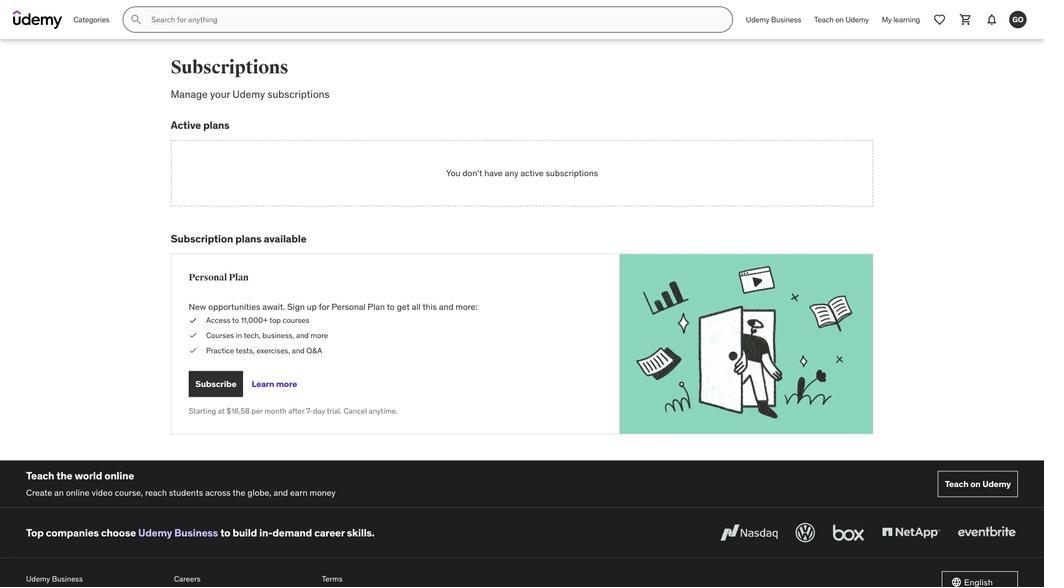 Task type: describe. For each thing, give the bounding box(es) containing it.
q&a
[[307, 346, 322, 355]]

netapp image
[[880, 521, 943, 545]]

xsmall image for access
[[189, 315, 197, 326]]

money
[[310, 487, 336, 498]]

per
[[252, 406, 263, 416]]

1 vertical spatial business
[[174, 526, 218, 540]]

top companies choose udemy business to build in-demand career skills.
[[26, 526, 375, 540]]

courses in tech, business, and more
[[206, 331, 328, 340]]

and right the this
[[439, 301, 454, 312]]

eventbrite image
[[956, 521, 1018, 545]]

udemy image
[[13, 10, 63, 29]]

go link
[[1005, 7, 1031, 33]]

0 horizontal spatial subscriptions
[[268, 88, 330, 101]]

terms
[[322, 574, 343, 584]]

0 horizontal spatial udemy business
[[26, 574, 83, 584]]

1 horizontal spatial udemy business
[[746, 15, 801, 24]]

7-
[[306, 406, 313, 416]]

1 vertical spatial teach on udemy
[[945, 479, 1011, 490]]

1 vertical spatial subscriptions
[[546, 167, 598, 179]]

learn more
[[252, 378, 297, 390]]

earn
[[290, 487, 308, 498]]

top
[[270, 316, 281, 325]]

await.
[[263, 301, 285, 312]]

2 horizontal spatial business
[[771, 15, 801, 24]]

skills.
[[347, 526, 375, 540]]

my learning
[[882, 15, 920, 24]]

subscriptions
[[171, 56, 289, 79]]

build
[[233, 526, 257, 540]]

practice tests, exercises, and q&a
[[206, 346, 322, 355]]

choose
[[101, 526, 136, 540]]

manage your udemy subscriptions
[[171, 88, 330, 101]]

0 vertical spatial udemy business link
[[740, 7, 808, 33]]

learn
[[252, 378, 274, 390]]

active
[[171, 118, 201, 131]]

business,
[[263, 331, 294, 340]]

cancel
[[344, 406, 367, 416]]

manage
[[171, 88, 208, 101]]

at
[[218, 406, 225, 416]]

2 vertical spatial to
[[220, 526, 230, 540]]

1 vertical spatial teach on udemy link
[[938, 471, 1018, 498]]

personal plan
[[189, 272, 249, 283]]

reach
[[145, 487, 167, 498]]

globe,
[[248, 487, 271, 498]]

0 vertical spatial to
[[387, 301, 395, 312]]

categories button
[[67, 7, 116, 33]]

0 horizontal spatial on
[[836, 15, 844, 24]]

0 vertical spatial teach on udemy
[[815, 15, 869, 24]]

careers link
[[174, 572, 313, 587]]

your
[[210, 88, 230, 101]]

subscription
[[171, 232, 233, 245]]

access to 11,000+ top courses
[[206, 316, 309, 325]]

plans for active
[[203, 118, 230, 131]]

course,
[[115, 487, 143, 498]]

1 vertical spatial plan
[[368, 301, 385, 312]]

2 vertical spatial business
[[52, 574, 83, 584]]

for
[[319, 301, 330, 312]]

nasdaq image
[[718, 521, 781, 545]]

in
[[236, 331, 242, 340]]

submit search image
[[130, 13, 143, 26]]

after
[[288, 406, 304, 416]]

and left q&a on the bottom of the page
[[292, 346, 305, 355]]

box image
[[831, 521, 867, 545]]

categories
[[73, 15, 110, 24]]

day
[[313, 406, 325, 416]]

students
[[169, 487, 203, 498]]

subscribe
[[195, 378, 237, 390]]

all
[[412, 301, 421, 312]]

plans for subscription
[[235, 232, 262, 245]]

xsmall image for courses
[[189, 330, 197, 341]]

notifications image
[[986, 13, 999, 26]]

courses
[[283, 316, 309, 325]]

across
[[205, 487, 231, 498]]

shopping cart with 0 items image
[[960, 13, 973, 26]]

$16.58
[[227, 406, 250, 416]]

top
[[26, 526, 44, 540]]

starting at $16.58 per month after 7-day trial. cancel anytime.
[[189, 406, 398, 416]]

opportunities
[[208, 301, 260, 312]]

volkswagen image
[[794, 521, 818, 545]]

my
[[882, 15, 892, 24]]

demand
[[273, 526, 312, 540]]

0 horizontal spatial teach on udemy link
[[808, 7, 876, 33]]



Task type: vqa. For each thing, say whether or not it's contained in the screenshot.
bottom a
no



Task type: locate. For each thing, give the bounding box(es) containing it.
practice
[[206, 346, 234, 355]]

0 vertical spatial udemy business
[[746, 15, 801, 24]]

active plans
[[171, 118, 230, 131]]

world
[[75, 469, 102, 483]]

this
[[423, 301, 437, 312]]

0 vertical spatial on
[[836, 15, 844, 24]]

new
[[189, 301, 206, 312]]

starting
[[189, 406, 216, 416]]

on up eventbrite 'image'
[[971, 479, 981, 490]]

teach on udemy left "my"
[[815, 15, 869, 24]]

get
[[397, 301, 410, 312]]

plans
[[203, 118, 230, 131], [235, 232, 262, 245]]

0 horizontal spatial business
[[52, 574, 83, 584]]

1 horizontal spatial subscriptions
[[546, 167, 598, 179]]

teach on udemy link
[[808, 7, 876, 33], [938, 471, 1018, 498]]

1 vertical spatial udemy business link
[[138, 526, 218, 540]]

0 horizontal spatial plan
[[229, 272, 249, 283]]

online right an
[[66, 487, 90, 498]]

and left earn
[[274, 487, 288, 498]]

companies
[[46, 526, 99, 540]]

1 vertical spatial personal
[[332, 301, 366, 312]]

0 vertical spatial business
[[771, 15, 801, 24]]

plan left get
[[368, 301, 385, 312]]

1 xsmall image from the top
[[189, 315, 197, 326]]

my learning link
[[876, 7, 927, 33]]

you don't have any active subscriptions
[[446, 167, 598, 179]]

personal right for
[[332, 301, 366, 312]]

teach the world online create an online video course, reach students across the globe, and earn money
[[26, 469, 336, 498]]

0 vertical spatial the
[[56, 469, 72, 483]]

access
[[206, 316, 230, 325]]

more right the learn
[[276, 378, 297, 390]]

0 horizontal spatial teach
[[26, 469, 54, 483]]

1 vertical spatial online
[[66, 487, 90, 498]]

0 horizontal spatial to
[[220, 526, 230, 540]]

0 vertical spatial plans
[[203, 118, 230, 131]]

and
[[439, 301, 454, 312], [296, 331, 309, 340], [292, 346, 305, 355], [274, 487, 288, 498]]

online
[[104, 469, 134, 483], [66, 487, 90, 498]]

1 vertical spatial to
[[232, 316, 239, 325]]

to left build
[[220, 526, 230, 540]]

2 vertical spatial udemy business link
[[26, 572, 165, 587]]

1 horizontal spatial plans
[[235, 232, 262, 245]]

udemy
[[746, 15, 770, 24], [846, 15, 869, 24], [233, 88, 265, 101], [983, 479, 1011, 490], [138, 526, 172, 540], [26, 574, 50, 584]]

video
[[92, 487, 113, 498]]

1 horizontal spatial the
[[233, 487, 245, 498]]

1 vertical spatial plans
[[235, 232, 262, 245]]

1 horizontal spatial to
[[232, 316, 239, 325]]

udemy business
[[746, 15, 801, 24], [26, 574, 83, 584]]

udemy business link
[[740, 7, 808, 33], [138, 526, 218, 540], [26, 572, 165, 587]]

teach
[[815, 15, 834, 24], [26, 469, 54, 483], [945, 479, 969, 490]]

0 vertical spatial personal
[[189, 272, 227, 283]]

2 vertical spatial xsmall image
[[189, 345, 197, 356]]

personal up new
[[189, 272, 227, 283]]

plans right the active
[[203, 118, 230, 131]]

terms link
[[322, 572, 461, 587]]

1 vertical spatial xsmall image
[[189, 330, 197, 341]]

on
[[836, 15, 844, 24], [971, 479, 981, 490]]

0 horizontal spatial online
[[66, 487, 90, 498]]

exercises,
[[257, 346, 290, 355]]

the up an
[[56, 469, 72, 483]]

small image
[[951, 577, 962, 588]]

1 horizontal spatial more
[[311, 331, 328, 340]]

up
[[307, 301, 317, 312]]

career
[[314, 526, 345, 540]]

learn more link
[[252, 371, 297, 397]]

1 horizontal spatial personal
[[332, 301, 366, 312]]

1 horizontal spatial online
[[104, 469, 134, 483]]

0 horizontal spatial the
[[56, 469, 72, 483]]

xsmall image left courses
[[189, 330, 197, 341]]

in-
[[259, 526, 273, 540]]

wishlist image
[[934, 13, 947, 26]]

and inside the teach the world online create an online video course, reach students across the globe, and earn money
[[274, 487, 288, 498]]

0 horizontal spatial personal
[[189, 272, 227, 283]]

the left "globe,"
[[233, 487, 245, 498]]

teach on udemy
[[815, 15, 869, 24], [945, 479, 1011, 490]]

xsmall image
[[189, 315, 197, 326], [189, 330, 197, 341], [189, 345, 197, 356]]

any
[[505, 167, 519, 179]]

teach on udemy link up eventbrite 'image'
[[938, 471, 1018, 498]]

0 vertical spatial xsmall image
[[189, 315, 197, 326]]

teach inside the teach the world online create an online video course, reach students across the globe, and earn money
[[26, 469, 54, 483]]

to down the opportunities
[[232, 316, 239, 325]]

to left get
[[387, 301, 395, 312]]

2 horizontal spatial to
[[387, 301, 395, 312]]

2 xsmall image from the top
[[189, 330, 197, 341]]

more:
[[456, 301, 478, 312]]

more
[[311, 331, 328, 340], [276, 378, 297, 390]]

subscribe button
[[189, 371, 243, 397]]

available
[[264, 232, 307, 245]]

xsmall image down new
[[189, 315, 197, 326]]

you
[[446, 167, 461, 179]]

0 horizontal spatial more
[[276, 378, 297, 390]]

0 vertical spatial plan
[[229, 272, 249, 283]]

to
[[387, 301, 395, 312], [232, 316, 239, 325], [220, 526, 230, 540]]

courses
[[206, 331, 234, 340]]

0 vertical spatial online
[[104, 469, 134, 483]]

careers
[[174, 574, 201, 584]]

1 horizontal spatial teach on udemy
[[945, 479, 1011, 490]]

active
[[521, 167, 544, 179]]

Search for anything text field
[[149, 10, 720, 29]]

subscription plans available
[[171, 232, 307, 245]]

1 horizontal spatial on
[[971, 479, 981, 490]]

more up q&a on the bottom of the page
[[311, 331, 328, 340]]

xsmall image for practice
[[189, 345, 197, 356]]

teach on udemy link left "my"
[[808, 7, 876, 33]]

subscriptions
[[268, 88, 330, 101], [546, 167, 598, 179]]

1 vertical spatial udemy business
[[26, 574, 83, 584]]

0 vertical spatial more
[[311, 331, 328, 340]]

go
[[1013, 14, 1024, 24]]

plan up the opportunities
[[229, 272, 249, 283]]

plan
[[229, 272, 249, 283], [368, 301, 385, 312]]

an
[[54, 487, 64, 498]]

teach on udemy up eventbrite 'image'
[[945, 479, 1011, 490]]

tests,
[[236, 346, 255, 355]]

the
[[56, 469, 72, 483], [233, 487, 245, 498]]

teach for the bottom teach on udemy link
[[945, 479, 969, 490]]

0 horizontal spatial plans
[[203, 118, 230, 131]]

0 horizontal spatial teach on udemy
[[815, 15, 869, 24]]

1 horizontal spatial business
[[174, 526, 218, 540]]

xsmall image left practice
[[189, 345, 197, 356]]

1 horizontal spatial plan
[[368, 301, 385, 312]]

month
[[265, 406, 287, 416]]

teach for teach on udemy link to the left
[[815, 15, 834, 24]]

1 vertical spatial the
[[233, 487, 245, 498]]

2 horizontal spatial teach
[[945, 479, 969, 490]]

on left "my"
[[836, 15, 844, 24]]

1 horizontal spatial teach on udemy link
[[938, 471, 1018, 498]]

trial.
[[327, 406, 342, 416]]

personal
[[189, 272, 227, 283], [332, 301, 366, 312]]

don't
[[463, 167, 482, 179]]

0 vertical spatial subscriptions
[[268, 88, 330, 101]]

3 xsmall image from the top
[[189, 345, 197, 356]]

1 horizontal spatial teach
[[815, 15, 834, 24]]

anytime.
[[369, 406, 398, 416]]

11,000+
[[241, 316, 268, 325]]

create
[[26, 487, 52, 498]]

0 vertical spatial teach on udemy link
[[808, 7, 876, 33]]

and down courses
[[296, 331, 309, 340]]

plans left the available
[[235, 232, 262, 245]]

have
[[485, 167, 503, 179]]

sign
[[287, 301, 305, 312]]

1 vertical spatial on
[[971, 479, 981, 490]]

online up course,
[[104, 469, 134, 483]]

1 vertical spatial more
[[276, 378, 297, 390]]

new opportunities await. sign up for personal plan to get all this and more:
[[189, 301, 478, 312]]

learning
[[894, 15, 920, 24]]

tech,
[[244, 331, 261, 340]]



